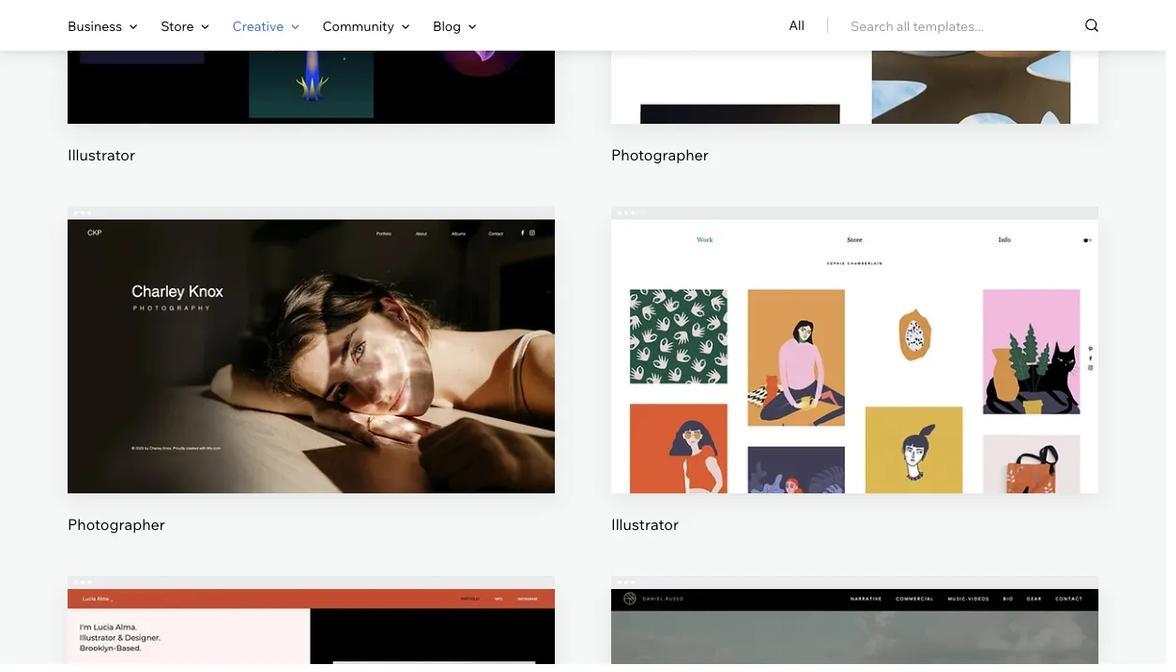 Task type: vqa. For each thing, say whether or not it's contained in the screenshot.
the Certifications link at the left
no



Task type: locate. For each thing, give the bounding box(es) containing it.
1 vertical spatial illustrator
[[611, 515, 679, 534]]

none search field inside categories. use the left and right arrow keys to navigate the menu element
[[851, 0, 1099, 50]]

edit button for photographer
[[267, 306, 356, 351]]

1 view from the left
[[294, 383, 329, 402]]

portfolios website templates - photographer image
[[611, 0, 1099, 124], [68, 220, 555, 494]]

None search field
[[851, 0, 1099, 50]]

1 horizontal spatial view
[[838, 383, 873, 402]]

edit button
[[267, 306, 356, 351], [810, 306, 900, 351]]

2 view from the left
[[838, 383, 873, 402]]

0 vertical spatial photographer group
[[611, 0, 1099, 165]]

2 edit button from the left
[[810, 306, 900, 351]]

view inside illustrator group
[[838, 383, 873, 402]]

0 horizontal spatial edit
[[297, 319, 325, 338]]

1 horizontal spatial view button
[[810, 370, 900, 415]]

0 horizontal spatial illustrator group
[[68, 0, 555, 165]]

view button inside illustrator group
[[810, 370, 900, 415]]

0 horizontal spatial view button
[[267, 370, 356, 415]]

view button inside photographer group
[[267, 370, 356, 415]]

0 vertical spatial illustrator
[[68, 145, 135, 164]]

illustrator group containing illustrator
[[68, 0, 555, 165]]

illustrator group containing edit
[[611, 207, 1099, 535]]

Search search field
[[851, 0, 1099, 50]]

0 horizontal spatial view
[[294, 383, 329, 402]]

1 view button from the left
[[267, 370, 356, 415]]

0 horizontal spatial photographer
[[68, 515, 165, 534]]

0 horizontal spatial portfolios website templates - photographer image
[[68, 220, 555, 494]]

1 vertical spatial photographer group
[[68, 207, 555, 535]]

view button
[[267, 370, 356, 415], [810, 370, 900, 415]]

0 vertical spatial illustrator group
[[68, 0, 555, 165]]

0 vertical spatial portfolios website templates - photographer image
[[611, 0, 1099, 124]]

edit button for illustrator
[[810, 306, 900, 351]]

0 vertical spatial photographer
[[611, 145, 709, 164]]

photographer for photographer group containing edit
[[68, 515, 165, 534]]

1 horizontal spatial edit button
[[810, 306, 900, 351]]

0 horizontal spatial edit button
[[267, 306, 356, 351]]

1 vertical spatial illustrator group
[[611, 207, 1099, 535]]

view inside photographer group
[[294, 383, 329, 402]]

2 edit from the left
[[841, 319, 869, 338]]

view
[[294, 383, 329, 402], [838, 383, 873, 402]]

1 horizontal spatial photographer
[[611, 145, 709, 164]]

2 view button from the left
[[810, 370, 900, 415]]

0 horizontal spatial photographer group
[[68, 207, 555, 535]]

0 horizontal spatial illustrator
[[68, 145, 135, 164]]

1 vertical spatial photographer
[[68, 515, 165, 534]]

illustrator
[[68, 145, 135, 164], [611, 515, 679, 534]]

photographer
[[611, 145, 709, 164], [68, 515, 165, 534]]

1 horizontal spatial illustrator group
[[611, 207, 1099, 535]]

edit
[[297, 319, 325, 338], [841, 319, 869, 338]]

1 horizontal spatial photographer group
[[611, 0, 1099, 165]]

photographer group
[[611, 0, 1099, 165], [68, 207, 555, 535]]

portfolios website templates - videographer image
[[611, 590, 1099, 666]]

illustrator group
[[68, 0, 555, 165], [611, 207, 1099, 535]]

view button for photographer
[[267, 370, 356, 415]]

0 vertical spatial portfolios website templates - illustrator image
[[68, 0, 555, 124]]

portfolios website templates - illustrator image
[[68, 0, 555, 124], [611, 220, 1099, 494], [68, 590, 555, 666]]

store
[[161, 17, 194, 34]]

edit for photographer
[[297, 319, 325, 338]]

photographer group containing photographer
[[611, 0, 1099, 165]]

edit for illustrator
[[841, 319, 869, 338]]

1 edit from the left
[[297, 319, 325, 338]]

1 horizontal spatial edit
[[841, 319, 869, 338]]

1 edit button from the left
[[267, 306, 356, 351]]



Task type: describe. For each thing, give the bounding box(es) containing it.
1 vertical spatial portfolios website templates - illustrator image
[[611, 220, 1099, 494]]

1 horizontal spatial illustrator
[[611, 515, 679, 534]]

photographer group containing edit
[[68, 207, 555, 535]]

view for illustrator
[[838, 383, 873, 402]]

categories by subject element
[[68, 0, 477, 51]]

categories. use the left and right arrow keys to navigate the menu element
[[0, 0, 1166, 51]]

creative
[[233, 17, 284, 34]]

2 vertical spatial portfolios website templates - illustrator image
[[68, 590, 555, 666]]

photographer for photographer group containing photographer
[[611, 145, 709, 164]]

view button for illustrator
[[810, 370, 900, 415]]

view for photographer
[[294, 383, 329, 402]]

business
[[68, 17, 122, 34]]

1 vertical spatial portfolios website templates - photographer image
[[68, 220, 555, 494]]

all
[[789, 17, 805, 33]]

1 horizontal spatial portfolios website templates - photographer image
[[611, 0, 1099, 124]]

community
[[323, 17, 394, 34]]

all link
[[789, 0, 805, 51]]

blog
[[433, 17, 461, 34]]



